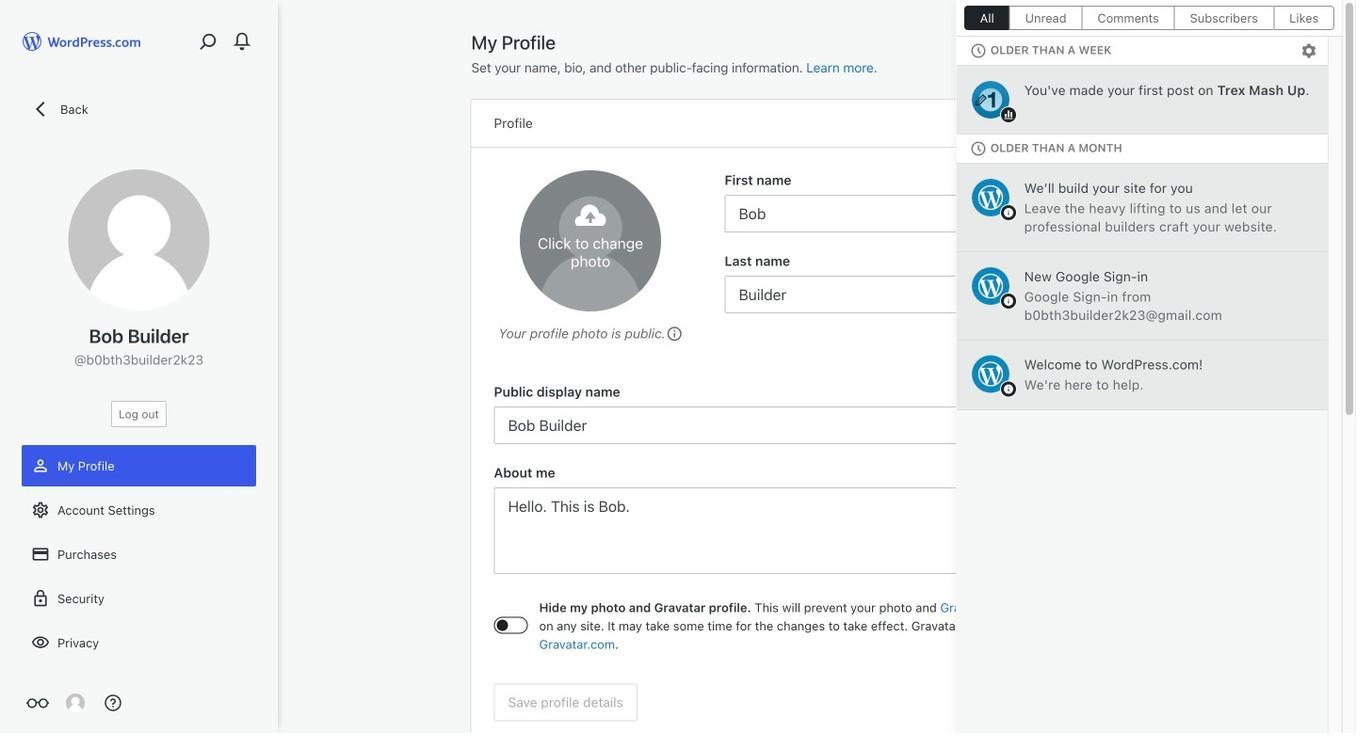 Task type: describe. For each thing, give the bounding box(es) containing it.
reader image
[[26, 692, 49, 715]]

settings image
[[31, 501, 50, 520]]

filter notifications tab list
[[957, 0, 1342, 36]]

credit_card image
[[31, 545, 50, 564]]

1 tab from the left
[[964, 6, 1009, 30]]

open notification settings image
[[1301, 42, 1318, 59]]

5 tab from the left
[[1273, 6, 1334, 30]]

visibility image
[[31, 634, 50, 653]]

bob builder image
[[66, 694, 85, 713]]

3 tab from the left
[[1082, 6, 1174, 30]]



Task type: locate. For each thing, give the bounding box(es) containing it.
1 horizontal spatial bob builder image
[[520, 170, 661, 312]]

bob builder image
[[68, 170, 210, 311], [520, 170, 661, 312]]

person image
[[31, 457, 50, 476]]

4 tab from the left
[[1174, 6, 1273, 30]]

group
[[725, 170, 1127, 233], [725, 251, 1127, 314], [494, 382, 1127, 445], [494, 463, 1127, 580]]

tab
[[964, 6, 1009, 30], [1009, 6, 1082, 30], [1082, 6, 1174, 30], [1174, 6, 1273, 30], [1273, 6, 1334, 30]]

lock image
[[31, 590, 50, 608]]

2 tab from the left
[[1009, 6, 1082, 30]]

main content
[[471, 30, 1149, 734]]

None text field
[[725, 276, 1127, 314], [494, 407, 1127, 445], [725, 276, 1127, 314], [494, 407, 1127, 445]]

0 horizontal spatial bob builder image
[[68, 170, 210, 311]]

more information image
[[666, 325, 683, 342]]

None text field
[[725, 195, 1127, 233], [494, 488, 1127, 574], [725, 195, 1127, 233], [494, 488, 1127, 574]]



Task type: vqa. For each thing, say whether or not it's contained in the screenshot.
"credit_card" 'Image'
yes



